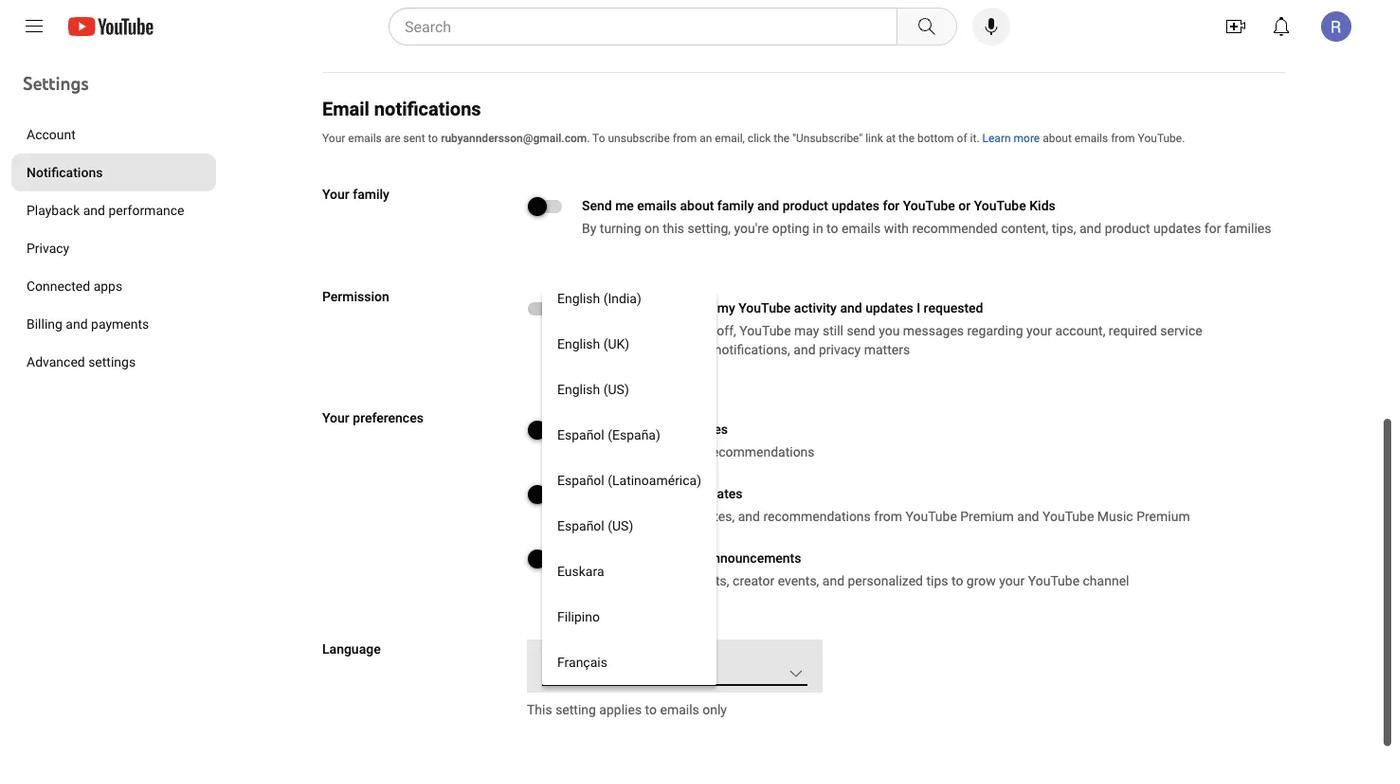 Task type: locate. For each thing, give the bounding box(es) containing it.
me inside send me emails about my youtube activity and updates i requested if this setting is turned off, youtube may still send you messages regarding your account, required service announcements, legal notifications, and privacy matters
[[615, 300, 634, 316]]

from up creator updates and announcements product announcements, creator events, and personalized tips to grow your youtube channel
[[874, 509, 903, 524]]

to
[[593, 132, 605, 145]]

your
[[322, 132, 345, 145], [322, 186, 350, 202], [322, 410, 350, 426]]

setting inside send me emails about my youtube activity and updates i requested if this setting is turned off, youtube may still send you messages regarding your account, required service announcements, legal notifications, and privacy matters
[[619, 323, 659, 338]]

3 español from the top
[[557, 518, 605, 534]]

this right if
[[594, 323, 615, 338]]

only left perks on the top of the page
[[949, 5, 973, 21]]

and right playback
[[83, 202, 105, 218]]

None search field
[[355, 8, 961, 46]]

notifications,
[[715, 342, 791, 357]]

2 vertical spatial (us)
[[590, 668, 616, 684]]

recommendations up creator updates and announcements product announcements, creator events, and personalized tips to grow your youtube channel
[[764, 509, 871, 524]]

1 horizontal spatial setting
[[619, 323, 659, 338]]

español
[[557, 427, 605, 443], [557, 473, 605, 488], [557, 518, 605, 534]]

or
[[959, 198, 971, 213]]

youtube left music
[[1043, 509, 1094, 524]]

english left (uk)
[[557, 336, 600, 352]]

1 horizontal spatial from
[[874, 509, 903, 524]]

0 vertical spatial email
[[322, 98, 370, 120]]

to right tips
[[952, 573, 964, 589]]

your
[[1027, 323, 1052, 338], [1000, 573, 1025, 589]]

about
[[1043, 132, 1072, 145], [680, 198, 714, 213], [680, 300, 714, 316]]

family up you're
[[717, 198, 754, 213]]

your right grow
[[1000, 573, 1025, 589]]

1 vertical spatial this
[[594, 323, 615, 338]]

about up setting,
[[680, 198, 714, 213]]

english up the general
[[557, 382, 600, 397]]

send inside "send me emails about family and product updates for youtube or youtube kids by turning on this setting, you're opting in to emails with recommended content, tips, and product updates for families"
[[582, 198, 612, 213]]

0 vertical spatial of
[[643, 5, 655, 21]]

and inside general product updates announcements and recommendations
[[682, 444, 704, 460]]

1 vertical spatial about
[[680, 198, 714, 213]]

account,
[[1056, 323, 1106, 338]]

0 vertical spatial send
[[582, 198, 612, 213]]

notifications link
[[11, 154, 216, 192], [11, 154, 216, 192]]

product right tips, in the right of the page
[[1105, 220, 1151, 236]]

your preferences
[[322, 410, 424, 426]]

english
[[557, 291, 600, 306], [557, 336, 600, 352], [557, 382, 600, 397], [542, 668, 587, 684]]

preferences
[[353, 410, 424, 426]]

english for english (india)
[[557, 291, 600, 306]]

0 horizontal spatial setting
[[556, 702, 596, 718]]

and right billing
[[66, 316, 88, 332]]

1 send from the top
[[582, 198, 612, 213]]

updates up updates,
[[695, 486, 743, 502]]

if
[[582, 323, 590, 338]]

from
[[673, 132, 697, 145], [1111, 132, 1135, 145], [874, 509, 903, 524]]

updates right "(españa)"
[[680, 421, 728, 437]]

notifications
[[27, 164, 103, 180]]

offerings,
[[807, 5, 862, 21]]

1 horizontal spatial of
[[957, 132, 968, 145]]

3 your from the top
[[322, 410, 350, 426]]

kids
[[1030, 198, 1056, 213]]

product
[[582, 573, 629, 589]]

(us)
[[604, 382, 629, 397], [608, 518, 634, 534], [590, 668, 616, 684]]

1 vertical spatial send
[[582, 300, 612, 316]]

1 horizontal spatial product
[[783, 198, 829, 213]]

to right in
[[827, 220, 839, 236]]

1 horizontal spatial your
[[1027, 323, 1052, 338]]

1 your from the top
[[322, 132, 345, 145]]

2 vertical spatial your
[[322, 410, 350, 426]]

of left promotional
[[643, 5, 655, 21]]

1 horizontal spatial email
[[542, 650, 571, 664]]

me inside "send me emails about family and product updates for youtube or youtube kids by turning on this setting, you're opting in to emails with recommended content, tips, and product updates for families"
[[615, 198, 634, 213]]

family
[[353, 186, 390, 202], [717, 198, 754, 213]]

0 horizontal spatial of
[[643, 5, 655, 21]]

email for email language english (us)
[[542, 650, 571, 664]]

español up "español (us)"
[[557, 473, 605, 488]]

from left youtube.
[[1111, 132, 1135, 145]]

filipino
[[557, 609, 600, 625]]

2 vertical spatial about
[[680, 300, 714, 316]]

0 vertical spatial your
[[322, 132, 345, 145]]

(india)
[[604, 291, 642, 306]]

email language english (us)
[[542, 650, 622, 684]]

0 horizontal spatial from
[[673, 132, 697, 145]]

updates down the announcements,
[[629, 550, 677, 566]]

still
[[823, 323, 844, 338]]

send me emails about my youtube activity and updates i requested if this setting is turned off, youtube may still send you messages regarding your account, required service announcements, legal notifications, and privacy matters
[[582, 300, 1203, 357]]

about inside send me emails about my youtube activity and updates i requested if this setting is turned off, youtube may still send you messages regarding your account, required service announcements, legal notifications, and privacy matters
[[680, 300, 714, 316]]

0 horizontal spatial premium
[[638, 486, 692, 502]]

0 horizontal spatial your
[[1000, 573, 1025, 589]]

the right at
[[899, 132, 915, 145]]

youtube up "recommended"
[[903, 198, 955, 213]]

billing and payments link
[[11, 305, 216, 343], [11, 305, 216, 343]]

only right applies
[[703, 702, 727, 718]]

0 horizontal spatial this
[[594, 323, 615, 338]]

0 vertical spatial your
[[1027, 323, 1052, 338]]

premium
[[638, 486, 692, 502], [961, 509, 1014, 524], [1137, 509, 1190, 524]]

events,
[[778, 573, 819, 589]]

0 horizontal spatial the
[[774, 132, 790, 145]]

music
[[1098, 509, 1134, 524]]

legal
[[683, 342, 711, 357]]

send
[[582, 198, 612, 213], [582, 300, 612, 316]]

english (us)
[[557, 382, 629, 397]]

1 horizontal spatial this
[[663, 220, 685, 236]]

premium right music
[[1137, 509, 1190, 524]]

0 vertical spatial me
[[621, 5, 640, 21]]

setting right the this
[[556, 702, 596, 718]]

emails right 'more'
[[1075, 132, 1108, 145]]

0 vertical spatial product
[[783, 198, 829, 213]]

your family
[[322, 186, 390, 202]]

updates
[[832, 198, 880, 213], [1154, 220, 1202, 236], [866, 300, 914, 316], [680, 421, 728, 437], [695, 486, 743, 502], [629, 550, 677, 566]]

0 vertical spatial recommendations
[[707, 444, 815, 460]]

youtube up the announcements,
[[582, 486, 634, 502]]

youtube left channel
[[1028, 573, 1080, 589]]

notifications
[[374, 98, 481, 120]]

(us) inside email language english (us)
[[590, 668, 616, 684]]

send me emails about my youtube activity and updates i requested image
[[528, 302, 562, 316]]

your emails are sent to rubyanndersson@gmail.com . to unsubscribe from an email, click the "unsubscribe" link at the bottom of it. learn more about emails from youtube.
[[322, 132, 1185, 145]]

2 español from the top
[[557, 473, 605, 488]]

list box
[[542, 0, 717, 685]]

email inside email language english (us)
[[542, 650, 571, 664]]

performance
[[108, 202, 184, 218]]

español down the english (us)
[[557, 427, 605, 443]]

advanced settings link
[[11, 343, 216, 381], [11, 343, 216, 381]]

updates inside creator updates and announcements product announcements, creator events, and personalized tips to grow your youtube channel
[[629, 550, 677, 566]]

1 vertical spatial announcements,
[[632, 573, 730, 589]]

español (us)
[[557, 518, 634, 534]]

this
[[663, 220, 685, 236], [594, 323, 615, 338]]

promotional
[[658, 5, 730, 21]]

link
[[866, 132, 883, 145]]

english up if
[[557, 291, 600, 306]]

at
[[886, 132, 896, 145]]

bottom
[[918, 132, 954, 145]]

0 vertical spatial this
[[663, 220, 685, 236]]

0 vertical spatial (us)
[[604, 382, 629, 397]]

notify me of promotional content and offerings, like members-only perks
[[582, 5, 1009, 21]]

account
[[27, 127, 76, 142]]

about up "turned"
[[680, 300, 714, 316]]

premium up grow
[[961, 509, 1014, 524]]

announcements, down is
[[582, 342, 680, 357]]

1 vertical spatial email
[[542, 650, 571, 664]]

updates inside send me emails about my youtube activity and updates i requested if this setting is turned off, youtube may still send you messages regarding your account, required service announcements, legal notifications, and privacy matters
[[866, 300, 914, 316]]

turning
[[600, 220, 641, 236]]

send up if
[[582, 300, 612, 316]]

about right 'more'
[[1043, 132, 1072, 145]]

group
[[542, 0, 808, 695]]

notify
[[582, 5, 618, 21]]

1 vertical spatial only
[[703, 702, 727, 718]]

for
[[883, 198, 900, 213], [1205, 220, 1221, 236]]

2 vertical spatial me
[[615, 300, 634, 316]]

2 send from the top
[[582, 300, 612, 316]]

0 vertical spatial announcements,
[[582, 342, 680, 357]]

family down are
[[353, 186, 390, 202]]

2 vertical spatial product
[[631, 421, 677, 437]]

email,
[[715, 132, 745, 145]]

0 horizontal spatial product
[[631, 421, 677, 437]]

announcements
[[706, 550, 802, 566]]

1 horizontal spatial family
[[717, 198, 754, 213]]

and left music
[[1018, 509, 1040, 524]]

content
[[733, 5, 778, 21]]

updates down link
[[832, 198, 880, 213]]

for up "with"
[[883, 198, 900, 213]]

0 horizontal spatial for
[[883, 198, 900, 213]]

of
[[643, 5, 655, 21], [957, 132, 968, 145]]

recommendations up updates,
[[707, 444, 815, 460]]

email left language
[[542, 650, 571, 664]]

español for español (españa)
[[557, 427, 605, 443]]

1 vertical spatial me
[[615, 198, 634, 213]]

your for your family
[[322, 186, 350, 202]]

(us) up the general
[[604, 382, 629, 397]]

youtube inside creator updates and announcements product announcements, creator events, and personalized tips to grow your youtube channel
[[1028, 573, 1080, 589]]

emails inside send me emails about my youtube activity and updates i requested if this setting is turned off, youtube may still send you messages regarding your account, required service announcements, legal notifications, and privacy matters
[[637, 300, 677, 316]]

1 vertical spatial of
[[957, 132, 968, 145]]

updates inside youtube premium updates announcements, updates, and recommendations from youtube premium and youtube music premium
[[695, 486, 743, 502]]

my
[[717, 300, 736, 316]]

of left it.
[[957, 132, 968, 145]]

english down language
[[542, 668, 587, 684]]

your for your emails are sent to rubyanndersson@gmail.com . to unsubscribe from an email, click the "unsubscribe" link at the bottom of it. learn more about emails from youtube.
[[322, 132, 345, 145]]

2 horizontal spatial premium
[[1137, 509, 1190, 524]]

and up (latinoamérica)
[[682, 444, 704, 460]]

1 horizontal spatial the
[[899, 132, 915, 145]]

send inside send me emails about my youtube activity and updates i requested if this setting is turned off, youtube may still send you messages regarding your account, required service announcements, legal notifications, and privacy matters
[[582, 300, 612, 316]]

me up (uk)
[[615, 300, 634, 316]]

an
[[700, 132, 712, 145]]

updates,
[[685, 509, 735, 524]]

group containing english (india)
[[542, 0, 808, 695]]

this inside send me emails about my youtube activity and updates i requested if this setting is turned off, youtube may still send you messages regarding your account, required service announcements, legal notifications, and privacy matters
[[594, 323, 615, 338]]

0 vertical spatial español
[[557, 427, 605, 443]]

creator
[[582, 550, 626, 566]]

1 vertical spatial your
[[1000, 573, 1025, 589]]

is
[[662, 323, 673, 338]]

español for español (us)
[[557, 518, 605, 534]]

me up the "turning"
[[615, 198, 634, 213]]

2 vertical spatial español
[[557, 518, 605, 534]]

for left families
[[1205, 220, 1221, 236]]

1 español from the top
[[557, 427, 605, 443]]

product
[[783, 198, 829, 213], [1105, 220, 1151, 236], [631, 421, 677, 437]]

email left notifications
[[322, 98, 370, 120]]

product up in
[[783, 198, 829, 213]]

from inside youtube premium updates announcements, updates, and recommendations from youtube premium and youtube music premium
[[874, 509, 903, 524]]

setting left is
[[619, 323, 659, 338]]

your for your preferences
[[322, 410, 350, 426]]

email for email notifications
[[322, 98, 370, 120]]

(us) down language
[[590, 668, 616, 684]]

the right the click
[[774, 132, 790, 145]]

emails right applies
[[660, 702, 699, 718]]

avatar image image
[[1322, 11, 1352, 42]]

1 vertical spatial español
[[557, 473, 605, 488]]

1 vertical spatial setting
[[556, 702, 596, 718]]

english (uk)
[[557, 336, 630, 352]]

privacy link
[[11, 229, 216, 267], [11, 229, 216, 267]]

announcements, down updates,
[[632, 573, 730, 589]]

premium up the announcements,
[[638, 486, 692, 502]]

sent
[[403, 132, 425, 145]]

0 vertical spatial only
[[949, 5, 973, 21]]

updates inside general product updates announcements and recommendations
[[680, 421, 728, 437]]

list box containing english (india)
[[542, 0, 717, 685]]

from left the an at the top right
[[673, 132, 697, 145]]

(españa)
[[608, 427, 661, 443]]

español up creator
[[557, 518, 605, 534]]

this right on
[[663, 220, 685, 236]]

1 vertical spatial (us)
[[608, 518, 634, 534]]

1 vertical spatial recommendations
[[764, 509, 871, 524]]

youtube right my
[[739, 300, 791, 316]]

0 vertical spatial for
[[883, 198, 900, 213]]

(us) for español (us)
[[608, 518, 634, 534]]

0 horizontal spatial only
[[703, 702, 727, 718]]

0 vertical spatial setting
[[619, 323, 659, 338]]

send up by
[[582, 198, 612, 213]]

product up announcements
[[631, 421, 677, 437]]

1 horizontal spatial for
[[1205, 220, 1221, 236]]

about inside "send me emails about family and product updates for youtube or youtube kids by turning on this setting, you're opting in to emails with recommended content, tips, and product updates for families"
[[680, 198, 714, 213]]

2 the from the left
[[899, 132, 915, 145]]

1 vertical spatial product
[[1105, 220, 1151, 236]]

español (latinoamérica)
[[557, 473, 702, 488]]

(us) up creator
[[608, 518, 634, 534]]

1 vertical spatial your
[[322, 186, 350, 202]]

to right sent
[[428, 132, 438, 145]]

apps
[[94, 278, 122, 294]]

2 your from the top
[[322, 186, 350, 202]]

requested
[[924, 300, 984, 316]]

emails up is
[[637, 300, 677, 316]]

email notifications
[[322, 98, 481, 120]]

you're
[[734, 220, 769, 236]]

0 horizontal spatial email
[[322, 98, 370, 120]]

me right notify
[[621, 5, 640, 21]]

perks
[[976, 5, 1009, 21]]

updates up you
[[866, 300, 914, 316]]

your left account,
[[1027, 323, 1052, 338]]



Task type: vqa. For each thing, say whether or not it's contained in the screenshot.
the right "product"
yes



Task type: describe. For each thing, give the bounding box(es) containing it.
"unsubscribe"
[[793, 132, 863, 145]]

advanced
[[27, 354, 85, 370]]

applies
[[600, 702, 642, 718]]

personalized
[[848, 573, 923, 589]]

this
[[527, 702, 552, 718]]

may
[[795, 323, 820, 338]]

more
[[1014, 132, 1040, 145]]

tips,
[[1052, 220, 1077, 236]]

to inside "send me emails about family and product updates for youtube or youtube kids by turning on this setting, you're opting in to emails with recommended content, tips, and product updates for families"
[[827, 220, 839, 236]]

emails up on
[[637, 198, 677, 213]]

connected apps
[[27, 278, 122, 294]]

language
[[574, 650, 622, 664]]

youtube up content,
[[974, 198, 1027, 213]]

recommended
[[912, 220, 998, 236]]

privacy
[[819, 342, 861, 357]]

me for send me emails about my youtube activity and updates i requested if this setting is turned off, youtube may still send you messages regarding your account, required service announcements, legal notifications, and privacy matters
[[615, 300, 634, 316]]

learn more link
[[983, 130, 1040, 147]]

send
[[847, 323, 876, 338]]

Search text field
[[405, 14, 893, 39]]

english (india)
[[557, 291, 642, 306]]

english for english (us)
[[557, 382, 600, 397]]

activity
[[794, 300, 837, 316]]

required
[[1109, 323, 1157, 338]]

español for español (latinoamérica)
[[557, 473, 605, 488]]

you
[[879, 323, 900, 338]]

click
[[748, 132, 771, 145]]

opting
[[772, 220, 810, 236]]

.
[[587, 132, 590, 145]]

privacy
[[27, 240, 69, 256]]

me for send me emails about family and product updates for youtube or youtube kids by turning on this setting, you're opting in to emails with recommended content, tips, and product updates for families
[[615, 198, 634, 213]]

(us) for english (us)
[[604, 382, 629, 397]]

english inside email language english (us)
[[542, 668, 587, 684]]

language
[[322, 641, 381, 657]]

payments
[[91, 316, 149, 332]]

and right the events,
[[823, 573, 845, 589]]

emails left are
[[348, 132, 382, 145]]

about for this
[[680, 300, 714, 316]]

billing and payments
[[27, 316, 149, 332]]

français
[[557, 655, 608, 670]]

1 horizontal spatial only
[[949, 5, 973, 21]]

turned
[[676, 323, 714, 338]]

and down updates,
[[681, 550, 703, 566]]

and right content
[[781, 5, 803, 21]]

settings
[[23, 72, 89, 95]]

connected
[[27, 278, 90, 294]]

in
[[813, 220, 824, 236]]

send for send me emails about family and product updates for youtube or youtube kids by turning on this setting, you're opting in to emails with recommended content, tips, and product updates for families
[[582, 198, 612, 213]]

off,
[[717, 323, 736, 338]]

with
[[884, 220, 909, 236]]

1 the from the left
[[774, 132, 790, 145]]

on
[[645, 220, 660, 236]]

and up send
[[840, 300, 862, 316]]

and up you're
[[757, 198, 780, 213]]

service
[[1161, 323, 1203, 338]]

(latinoamérica)
[[608, 473, 702, 488]]

2 horizontal spatial from
[[1111, 132, 1135, 145]]

youtube premium updates announcements, updates, and recommendations from youtube premium and youtube music premium
[[582, 486, 1190, 524]]

unsubscribe
[[608, 132, 670, 145]]

0 horizontal spatial family
[[353, 186, 390, 202]]

this inside "send me emails about family and product updates for youtube or youtube kids by turning on this setting, you're opting in to emails with recommended content, tips, and product updates for families"
[[663, 220, 685, 236]]

playback and performance
[[27, 202, 184, 218]]

this setting applies to emails only
[[527, 702, 727, 718]]

tips
[[927, 573, 949, 589]]

recommendations inside general product updates announcements and recommendations
[[707, 444, 815, 460]]

family inside "send me emails about family and product updates for youtube or youtube kids by turning on this setting, you're opting in to emails with recommended content, tips, and product updates for families"
[[717, 198, 754, 213]]

and right updates,
[[738, 509, 760, 524]]

youtube up "notifications," at right top
[[740, 323, 791, 338]]

recommendations inside youtube premium updates announcements, updates, and recommendations from youtube premium and youtube music premium
[[764, 509, 871, 524]]

by
[[582, 220, 597, 236]]

1 horizontal spatial premium
[[961, 509, 1014, 524]]

billing
[[27, 316, 62, 332]]

updates left families
[[1154, 220, 1202, 236]]

matters
[[864, 342, 910, 357]]

like
[[865, 5, 885, 21]]

content,
[[1001, 220, 1049, 236]]

english for english (uk)
[[557, 336, 600, 352]]

product inside general product updates announcements and recommendations
[[631, 421, 677, 437]]

regarding
[[968, 323, 1023, 338]]

permission
[[322, 289, 390, 304]]

0 vertical spatial about
[[1043, 132, 1072, 145]]

about for kids
[[680, 198, 714, 213]]

emails left "with"
[[842, 220, 881, 236]]

are
[[385, 132, 401, 145]]

to inside creator updates and announcements product announcements, creator events, and personalized tips to grow your youtube channel
[[952, 573, 964, 589]]

youtube up tips
[[906, 509, 957, 524]]

creator updates and announcements product announcements, creator events, and personalized tips to grow your youtube channel
[[582, 550, 1130, 589]]

i
[[917, 300, 921, 316]]

announcements, inside send me emails about my youtube activity and updates i requested if this setting is turned off, youtube may still send you messages regarding your account, required service announcements, legal notifications, and privacy matters
[[582, 342, 680, 357]]

your inside send me emails about my youtube activity and updates i requested if this setting is turned off, youtube may still send you messages regarding your account, required service announcements, legal notifications, and privacy matters
[[1027, 323, 1052, 338]]

euskara
[[557, 564, 604, 579]]

2 horizontal spatial product
[[1105, 220, 1151, 236]]

1 vertical spatial for
[[1205, 220, 1221, 236]]

announcements,
[[582, 509, 681, 524]]

families
[[1225, 220, 1272, 236]]

to right applies
[[645, 702, 657, 718]]

members-
[[889, 5, 949, 21]]

announcements, inside creator updates and announcements product announcements, creator events, and personalized tips to grow your youtube channel
[[632, 573, 730, 589]]

channel
[[1083, 573, 1130, 589]]

messages
[[903, 323, 964, 338]]

send me emails about family and product updates for youtube or youtube kids by turning on this setting, you're opting in to emails with recommended content, tips, and product updates for families
[[582, 198, 1272, 236]]

settings
[[88, 354, 136, 370]]

general product updates announcements and recommendations
[[582, 421, 815, 460]]

and down the may
[[794, 342, 816, 357]]

and right tips, in the right of the page
[[1080, 220, 1102, 236]]

playback
[[27, 202, 80, 218]]

send for send me emails about my youtube activity and updates i requested if this setting is turned off, youtube may still send you messages regarding your account, required service announcements, legal notifications, and privacy matters
[[582, 300, 612, 316]]

your inside creator updates and announcements product announcements, creator events, and personalized tips to grow your youtube channel
[[1000, 573, 1025, 589]]

español (españa)
[[557, 427, 661, 443]]

announcements
[[582, 444, 679, 460]]

me for notify me of promotional content and offerings, like members-only perks
[[621, 5, 640, 21]]

setting,
[[688, 220, 731, 236]]

(uk)
[[604, 336, 630, 352]]

it.
[[970, 132, 980, 145]]

youtube.
[[1138, 132, 1185, 145]]



